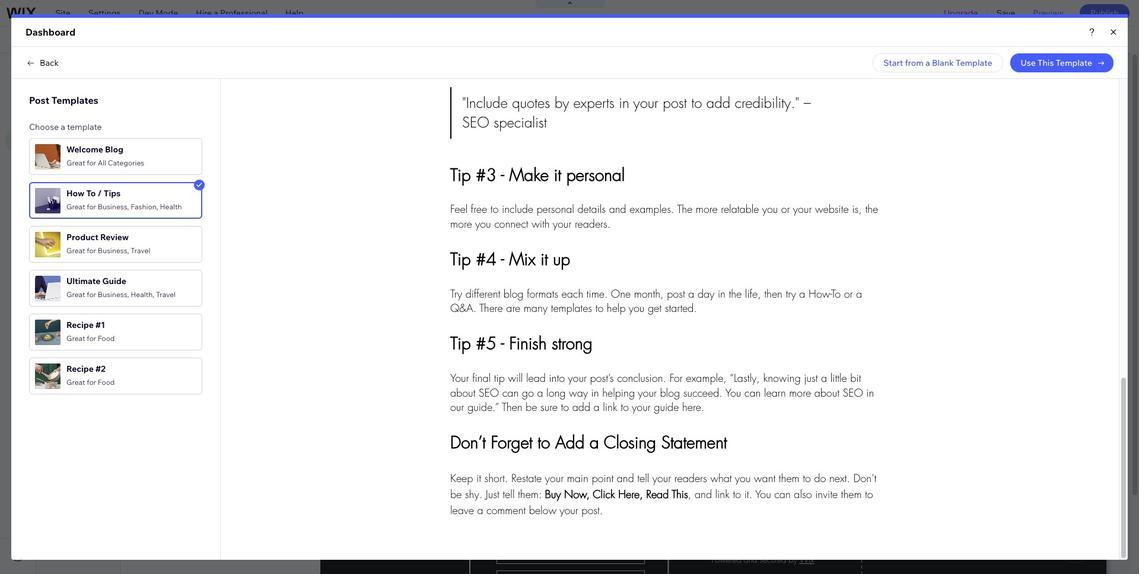 Task type: describe. For each thing, give the bounding box(es) containing it.
help
[[285, 8, 304, 18]]

domain
[[372, 34, 402, 45]]

pages for site
[[71, 65, 98, 77]]

site for site
[[55, 8, 71, 18]]

100%
[[990, 34, 1011, 45]]

professional
[[220, 8, 268, 18]]

https://www.wix.com/mysite connect your domain
[[204, 34, 402, 45]]

tools
[[1045, 34, 1065, 45]]

site for site menu
[[50, 96, 66, 107]]

your
[[353, 34, 370, 45]]

and
[[100, 65, 118, 77]]

settings
[[88, 8, 121, 18]]

pages for blog
[[70, 117, 94, 128]]

0 horizontal spatial blog
[[45, 34, 68, 45]]

100% button
[[971, 27, 1019, 53]]

dev mode
[[139, 8, 178, 18]]

search
[[1102, 34, 1129, 45]]

preview
[[1033, 8, 1064, 18]]

a
[[214, 8, 218, 18]]

save button
[[988, 0, 1024, 26]]

https://www.wix.com/mysite
[[204, 34, 312, 45]]



Task type: locate. For each thing, give the bounding box(es) containing it.
mode
[[156, 8, 178, 18]]

1 vertical spatial site
[[50, 65, 69, 77]]

0 vertical spatial blog
[[45, 34, 68, 45]]

connect
[[318, 34, 351, 45]]

0 vertical spatial site
[[55, 8, 71, 18]]

publish button
[[1080, 4, 1130, 22]]

0 vertical spatial menu
[[120, 65, 145, 77]]

hire
[[196, 8, 212, 18]]

1 horizontal spatial blog
[[162, 127, 186, 138]]

upgrade
[[944, 8, 978, 18]]

pages
[[71, 65, 98, 77], [70, 117, 94, 128]]

2 vertical spatial site
[[50, 96, 66, 107]]

pages left and
[[71, 65, 98, 77]]

site pages and menu
[[50, 65, 145, 77]]

site menu
[[50, 96, 90, 107]]

save
[[997, 8, 1016, 18]]

dev
[[139, 8, 154, 18]]

1 vertical spatial pages
[[70, 117, 94, 128]]

1 vertical spatial blog
[[162, 127, 186, 138]]

blog
[[50, 117, 68, 128]]

blog pages
[[50, 117, 94, 128]]

1 vertical spatial menu
[[68, 96, 90, 107]]

site up site menu
[[50, 65, 69, 77]]

hire a professional
[[196, 8, 268, 18]]

site left "settings"
[[55, 8, 71, 18]]

publish
[[1091, 8, 1119, 18]]

tools button
[[1020, 27, 1076, 53]]

menu
[[120, 65, 145, 77], [68, 96, 90, 107]]

menu right and
[[120, 65, 145, 77]]

0 horizontal spatial menu
[[68, 96, 90, 107]]

1 horizontal spatial menu
[[120, 65, 145, 77]]

site up blog
[[50, 96, 66, 107]]

menu up the blog pages
[[68, 96, 90, 107]]

pages right blog
[[70, 117, 94, 128]]

site for site pages and menu
[[50, 65, 69, 77]]

blog
[[45, 34, 68, 45], [162, 127, 186, 138]]

preview button
[[1024, 0, 1073, 26]]

site
[[55, 8, 71, 18], [50, 65, 69, 77], [50, 96, 66, 107]]

search button
[[1077, 27, 1139, 53]]

0 vertical spatial pages
[[71, 65, 98, 77]]



Task type: vqa. For each thing, say whether or not it's contained in the screenshot.
MODE
yes



